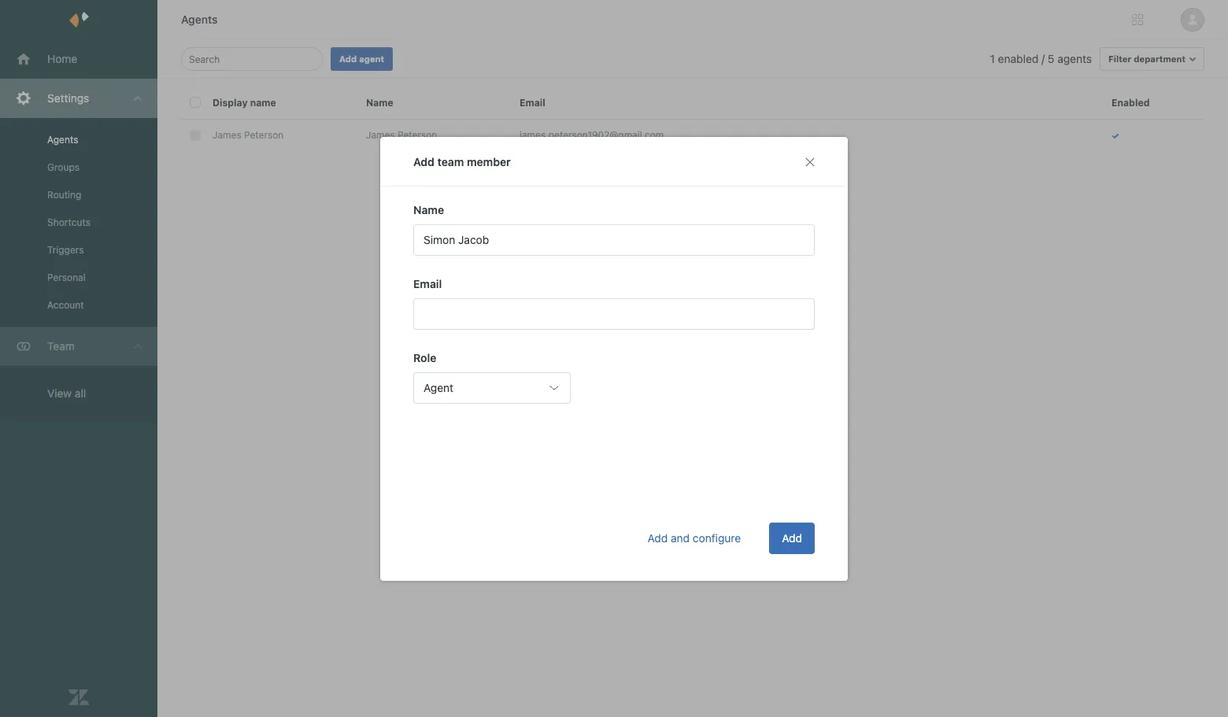 Task type: vqa. For each thing, say whether or not it's contained in the screenshot.
Account
yes



Task type: describe. For each thing, give the bounding box(es) containing it.
all
[[75, 387, 86, 400]]

groups
[[47, 161, 80, 173]]

2 james from the left
[[366, 129, 395, 141]]

personal
[[47, 272, 86, 283]]

department
[[1134, 54, 1186, 64]]

email
[[520, 97, 545, 108]]

1 james peterson from the left
[[213, 129, 284, 141]]

display
[[213, 97, 248, 108]]

james.peterson1902@gmail.com
[[520, 129, 664, 141]]

shortcuts
[[47, 217, 91, 228]]

view all
[[47, 387, 86, 400]]

add agent
[[339, 54, 384, 64]]

1
[[990, 52, 995, 65]]

5
[[1048, 52, 1055, 65]]

2 peterson from the left
[[398, 129, 437, 141]]

2 james peterson from the left
[[366, 129, 437, 141]]

/
[[1042, 52, 1045, 65]]

add
[[339, 54, 357, 64]]

filter
[[1109, 54, 1132, 64]]

Search text field
[[189, 50, 310, 68]]

display name
[[213, 97, 276, 108]]

name
[[250, 97, 276, 108]]



Task type: locate. For each thing, give the bounding box(es) containing it.
enabled
[[998, 52, 1039, 65]]

settings
[[47, 91, 89, 105]]

1 horizontal spatial agents
[[181, 13, 218, 26]]

1 james from the left
[[213, 129, 241, 141]]

james
[[213, 129, 241, 141], [366, 129, 395, 141]]

agent
[[359, 54, 384, 64]]

name
[[366, 97, 393, 108]]

zendesk products image
[[1132, 14, 1143, 25]]

triggers
[[47, 244, 84, 256]]

add agent button
[[331, 47, 393, 71]]

0 horizontal spatial james
[[213, 129, 241, 141]]

filter department button
[[1100, 47, 1205, 71]]

0 horizontal spatial james peterson
[[213, 129, 284, 141]]

1 peterson from the left
[[244, 129, 284, 141]]

1 enabled / 5 agents
[[990, 52, 1092, 65]]

agents
[[1058, 52, 1092, 65]]

agents up the groups
[[47, 134, 78, 146]]

peterson
[[244, 129, 284, 141], [398, 129, 437, 141]]

1 horizontal spatial james peterson
[[366, 129, 437, 141]]

james peterson
[[213, 129, 284, 141], [366, 129, 437, 141]]

1 horizontal spatial james
[[366, 129, 395, 141]]

james peterson down name
[[366, 129, 437, 141]]

agents up search text field
[[181, 13, 218, 26]]

1 horizontal spatial peterson
[[398, 129, 437, 141]]

routing
[[47, 189, 81, 201]]

0 vertical spatial agents
[[181, 13, 218, 26]]

agents
[[181, 13, 218, 26], [47, 134, 78, 146]]

filter department
[[1109, 54, 1186, 64]]

home
[[47, 52, 77, 65]]

0 horizontal spatial agents
[[47, 134, 78, 146]]

0 horizontal spatial peterson
[[244, 129, 284, 141]]

team
[[47, 339, 75, 353]]

james down display
[[213, 129, 241, 141]]

view
[[47, 387, 72, 400]]

james down name
[[366, 129, 395, 141]]

enabled
[[1112, 97, 1150, 108]]

james peterson down display name
[[213, 129, 284, 141]]

account
[[47, 299, 84, 311]]

1 vertical spatial agents
[[47, 134, 78, 146]]



